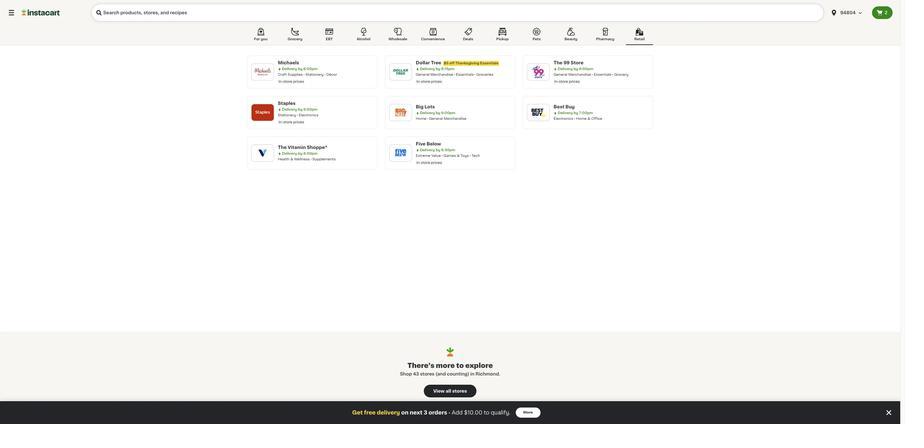 Task type: describe. For each thing, give the bounding box(es) containing it.
wellness
[[294, 158, 310, 161]]

craft
[[278, 73, 287, 76]]

essentials inside dollar tree $5 off thanksgiving essentials
[[480, 62, 498, 65]]

•
[[448, 410, 451, 416]]

beauty
[[565, 37, 577, 41]]

richmond.
[[476, 372, 500, 377]]

health
[[278, 158, 289, 161]]

6:15pm
[[441, 67, 454, 71]]

there's more to explore shop 43 stores (and counting) in richmond.
[[400, 363, 500, 377]]

0 vertical spatial stationery
[[305, 73, 324, 76]]

five below logo image
[[392, 145, 409, 161]]

delivery
[[377, 411, 400, 416]]

by for the vitamin shoppe®
[[298, 152, 303, 155]]

prices for staples
[[293, 121, 304, 124]]

store for five below
[[421, 161, 430, 165]]

you
[[261, 37, 268, 41]]

best
[[554, 105, 564, 109]]

big lots
[[416, 105, 435, 109]]

essentials for general merchandise essentials groceries
[[456, 73, 474, 76]]

alcohol button
[[350, 27, 377, 45]]

dollar tree logo image
[[392, 64, 409, 80]]

tree
[[431, 61, 441, 65]]

shoppe®
[[307, 145, 328, 150]]

delivery for the 99 store
[[558, 67, 573, 71]]

in
[[470, 372, 474, 377]]

craft supplies stationery décor
[[278, 73, 337, 76]]

explore
[[465, 363, 493, 369]]

delivery for michaels
[[282, 67, 297, 71]]

1 horizontal spatial electronics
[[554, 117, 573, 121]]

value
[[431, 154, 441, 158]]

delivery by 6:00pm for the 99 store
[[558, 67, 593, 71]]

2 horizontal spatial &
[[588, 117, 590, 121]]

6:30pm
[[441, 148, 455, 152]]

on
[[401, 411, 408, 416]]

to inside get free delivery on next 3 orders • add $10.00 to qualify.
[[484, 411, 489, 416]]

décor
[[326, 73, 337, 76]]

beauty button
[[557, 27, 585, 45]]

more button
[[516, 408, 541, 418]]

view all stores link
[[424, 385, 477, 398]]

view
[[433, 389, 445, 394]]

games
[[444, 154, 456, 158]]

Search field
[[91, 4, 824, 22]]

3
[[424, 411, 427, 416]]

pickup button
[[489, 27, 516, 45]]

health & wellness supplements
[[278, 158, 336, 161]]

in-store prices for five below
[[416, 161, 442, 165]]

grocery button
[[281, 27, 309, 45]]

essentials for general merchandise essentials grocery
[[594, 73, 612, 76]]

in- for michaels
[[279, 80, 283, 83]]

stores inside there's more to explore shop 43 stores (and counting) in richmond.
[[420, 372, 435, 377]]

2 home from the left
[[576, 117, 587, 121]]

treatment tracker modal dialog
[[0, 402, 900, 424]]

for you button
[[247, 27, 274, 45]]

in- down dollar
[[416, 80, 421, 83]]

buy
[[566, 105, 575, 109]]

get free delivery on next 3 orders • add $10.00 to qualify.
[[352, 410, 511, 416]]

counting)
[[447, 372, 469, 377]]

big lots logo image
[[392, 104, 409, 121]]

in- for the 99 store
[[554, 80, 559, 83]]

the for the 99 store
[[554, 61, 563, 65]]

pets button
[[523, 27, 550, 45]]

home general merchandise
[[416, 117, 467, 121]]

supplements
[[312, 158, 336, 161]]

instacart image
[[22, 9, 60, 16]]

pharmacy
[[596, 37, 614, 41]]

43
[[413, 372, 419, 377]]

prices for michaels
[[293, 80, 304, 83]]

tech
[[472, 154, 480, 158]]

store for michaels
[[283, 80, 292, 83]]

ebt
[[326, 37, 333, 41]]

retail button
[[626, 27, 653, 45]]

general down lots
[[429, 117, 443, 121]]

store down delivery by 6:15pm
[[421, 80, 430, 83]]

6:00pm for staples
[[303, 108, 318, 111]]

general merchandise essentials groceries
[[416, 73, 494, 76]]

michaels
[[278, 61, 299, 65]]

all
[[446, 389, 451, 394]]

orders
[[429, 411, 447, 416]]

by down tree in the top left of the page
[[436, 67, 440, 71]]

five
[[416, 142, 426, 146]]

delivery by 6:00pm for big lots
[[420, 111, 455, 115]]

delivery for five below
[[420, 148, 435, 152]]

2 94804 button from the left
[[830, 4, 868, 22]]

deals
[[463, 37, 473, 41]]

stores inside button
[[452, 389, 467, 394]]

6:00pm for michaels
[[303, 67, 318, 71]]

prices down delivery by 6:15pm
[[431, 80, 442, 83]]

dollar tree $5 off thanksgiving essentials
[[416, 61, 498, 65]]

in-store prices down delivery by 6:15pm
[[416, 80, 442, 83]]

2 button
[[872, 6, 893, 19]]

below
[[427, 142, 441, 146]]

prices for five below
[[431, 161, 442, 165]]

6:00pm for big lots
[[441, 111, 455, 115]]

delivery by 6:00pm for the vitamin shoppe®
[[282, 152, 318, 155]]

delivery by 7:00pm
[[558, 111, 593, 115]]

by for big lots
[[436, 111, 440, 115]]

next
[[410, 411, 423, 416]]

get
[[352, 411, 363, 416]]

99
[[564, 61, 570, 65]]

94804
[[840, 10, 856, 15]]

general merchandise essentials grocery
[[554, 73, 629, 76]]

groceries
[[476, 73, 494, 76]]

the 99 store logo image
[[530, 64, 547, 80]]

merchandise for 6:00pm
[[568, 73, 591, 76]]



Task type: locate. For each thing, give the bounding box(es) containing it.
2 horizontal spatial essentials
[[594, 73, 612, 76]]

essentials
[[480, 62, 498, 65], [456, 73, 474, 76], [594, 73, 612, 76]]

staples
[[278, 101, 296, 106]]

stores down there's
[[420, 372, 435, 377]]

(and
[[436, 372, 446, 377]]

1 horizontal spatial to
[[484, 411, 489, 416]]

delivery for staples
[[282, 108, 297, 111]]

in- down extreme
[[416, 161, 421, 165]]

view all stores button
[[424, 385, 477, 398]]

michaels logo image
[[254, 64, 271, 80]]

store for staples
[[283, 121, 292, 124]]

in-store prices down "99" on the top of page
[[554, 80, 580, 83]]

office
[[591, 117, 602, 121]]

0 horizontal spatial &
[[290, 158, 293, 161]]

prices down general merchandise essentials grocery at top
[[569, 80, 580, 83]]

ebt button
[[316, 27, 343, 45]]

2
[[885, 10, 888, 15]]

by for michaels
[[298, 67, 303, 71]]

in-store prices for the 99 store
[[554, 80, 580, 83]]

the left "99" on the top of page
[[554, 61, 563, 65]]

wholesale
[[389, 37, 407, 41]]

7:00pm
[[579, 111, 593, 115]]

0 vertical spatial grocery
[[288, 37, 302, 41]]

delivery by 6:00pm up home general merchandise
[[420, 111, 455, 115]]

shop categories tab list
[[247, 27, 653, 45]]

by up electronics home & office
[[574, 111, 578, 115]]

deals button
[[455, 27, 482, 45]]

toys
[[461, 154, 469, 158]]

home down 7:00pm
[[576, 117, 587, 121]]

shop
[[400, 372, 412, 377]]

1 vertical spatial to
[[484, 411, 489, 416]]

prices down supplies
[[293, 80, 304, 83]]

delivery
[[282, 67, 297, 71], [420, 67, 435, 71], [558, 67, 573, 71], [282, 108, 297, 111], [420, 111, 435, 115], [558, 111, 573, 115], [420, 148, 435, 152], [282, 152, 297, 155]]

for you
[[254, 37, 268, 41]]

0 horizontal spatial grocery
[[288, 37, 302, 41]]

0 horizontal spatial home
[[416, 117, 426, 121]]

general down dollar
[[416, 73, 430, 76]]

store
[[283, 80, 292, 83], [421, 80, 430, 83], [559, 80, 568, 83], [283, 121, 292, 124], [421, 161, 430, 165]]

& left toys
[[457, 154, 460, 158]]

1 vertical spatial grocery
[[614, 73, 629, 76]]

in-
[[279, 80, 283, 83], [416, 80, 421, 83], [554, 80, 559, 83], [279, 121, 283, 124], [416, 161, 421, 165]]

free
[[364, 411, 376, 416]]

home
[[416, 117, 426, 121], [576, 117, 587, 121]]

by down store
[[574, 67, 578, 71]]

vitamin
[[288, 145, 306, 150]]

stores right all
[[452, 389, 467, 394]]

& right health
[[290, 158, 293, 161]]

delivery down "99" on the top of page
[[558, 67, 573, 71]]

$5
[[444, 62, 449, 65]]

prices down 'value'
[[431, 161, 442, 165]]

supplies
[[288, 73, 303, 76]]

6:00pm for the vitamin shoppe®
[[303, 152, 318, 155]]

in- for staples
[[279, 121, 283, 124]]

qualify.
[[491, 411, 511, 416]]

the up health
[[278, 145, 287, 150]]

there's
[[407, 363, 434, 369]]

delivery by 6:30pm
[[420, 148, 455, 152]]

wholesale button
[[384, 27, 412, 45]]

prices down stationery electronics
[[293, 121, 304, 124]]

0 horizontal spatial the
[[278, 145, 287, 150]]

grocery
[[288, 37, 302, 41], [614, 73, 629, 76]]

in- down stationery electronics
[[279, 121, 283, 124]]

delivery by 6:00pm up wellness
[[282, 152, 318, 155]]

alcohol
[[357, 37, 370, 41]]

None search field
[[91, 4, 824, 22]]

0 horizontal spatial essentials
[[456, 73, 474, 76]]

to
[[456, 363, 464, 369], [484, 411, 489, 416]]

store for the 99 store
[[559, 80, 568, 83]]

to up counting)
[[456, 363, 464, 369]]

by for staples
[[298, 108, 303, 111]]

add
[[452, 411, 463, 416]]

by
[[298, 67, 303, 71], [436, 67, 440, 71], [574, 67, 578, 71], [298, 108, 303, 111], [436, 111, 440, 115], [574, 111, 578, 115], [436, 148, 440, 152], [298, 152, 303, 155]]

stationery electronics
[[278, 114, 318, 117]]

off
[[449, 62, 455, 65]]

view all stores
[[433, 389, 467, 394]]

by up home general merchandise
[[436, 111, 440, 115]]

store down stationery electronics
[[283, 121, 292, 124]]

big
[[416, 105, 424, 109]]

the vitamin shoppe® logo image
[[254, 145, 271, 161]]

delivery down dollar
[[420, 67, 435, 71]]

delivery by 6:00pm up supplies
[[282, 67, 318, 71]]

in- down craft
[[279, 80, 283, 83]]

more
[[436, 363, 455, 369]]

delivery by 6:15pm
[[420, 67, 454, 71]]

1 vertical spatial the
[[278, 145, 287, 150]]

in-store prices down extreme
[[416, 161, 442, 165]]

electronics home & office
[[554, 117, 602, 121]]

merchandise for 6:15pm
[[430, 73, 453, 76]]

stores
[[420, 372, 435, 377], [452, 389, 467, 394]]

0 horizontal spatial stores
[[420, 372, 435, 377]]

1 vertical spatial stores
[[452, 389, 467, 394]]

1 94804 button from the left
[[826, 4, 872, 22]]

1 horizontal spatial stores
[[452, 389, 467, 394]]

delivery up health
[[282, 152, 297, 155]]

6:00pm up stationery electronics
[[303, 108, 318, 111]]

delivery down best buy
[[558, 111, 573, 115]]

delivery by 6:00pm for michaels
[[282, 67, 318, 71]]

stationery
[[305, 73, 324, 76], [278, 114, 296, 117]]

by for the 99 store
[[574, 67, 578, 71]]

in-store prices for staples
[[279, 121, 304, 124]]

prices
[[293, 80, 304, 83], [431, 80, 442, 83], [569, 80, 580, 83], [293, 121, 304, 124], [431, 161, 442, 165]]

extreme value games & toys tech
[[416, 154, 480, 158]]

staples logo image
[[254, 104, 271, 121]]

0 horizontal spatial to
[[456, 363, 464, 369]]

the for the vitamin shoppe®
[[278, 145, 287, 150]]

dollar
[[416, 61, 430, 65]]

1 horizontal spatial the
[[554, 61, 563, 65]]

five below
[[416, 142, 441, 146]]

by up stationery electronics
[[298, 108, 303, 111]]

& down 7:00pm
[[588, 117, 590, 121]]

best buy
[[554, 105, 575, 109]]

delivery by 6:00pm for staples
[[282, 108, 318, 111]]

0 vertical spatial stores
[[420, 372, 435, 377]]

thanksgiving
[[455, 62, 479, 65]]

delivery down big lots
[[420, 111, 435, 115]]

store down craft
[[283, 80, 292, 83]]

6:00pm for the 99 store
[[579, 67, 593, 71]]

to inside there's more to explore shop 43 stores (and counting) in richmond.
[[456, 363, 464, 369]]

by up 'value'
[[436, 148, 440, 152]]

merchandise
[[430, 73, 453, 76], [568, 73, 591, 76], [444, 117, 467, 121]]

in- for five below
[[416, 161, 421, 165]]

in- right the 99 store logo
[[554, 80, 559, 83]]

delivery for best buy
[[558, 111, 573, 115]]

retail
[[634, 37, 645, 41]]

prices for the 99 store
[[569, 80, 580, 83]]

general for delivery by 6:00pm
[[554, 73, 567, 76]]

by up wellness
[[298, 152, 303, 155]]

by for best buy
[[574, 111, 578, 115]]

general for delivery by 6:15pm
[[416, 73, 430, 76]]

extreme
[[416, 154, 430, 158]]

6:00pm up home general merchandise
[[441, 111, 455, 115]]

stationery down staples
[[278, 114, 296, 117]]

stationery left décor
[[305, 73, 324, 76]]

delivery for big lots
[[420, 111, 435, 115]]

delivery down five below
[[420, 148, 435, 152]]

general
[[416, 73, 430, 76], [554, 73, 567, 76], [429, 117, 443, 121]]

pickup
[[496, 37, 509, 41]]

store down extreme
[[421, 161, 430, 165]]

home down big
[[416, 117, 426, 121]]

6:00pm
[[303, 67, 318, 71], [579, 67, 593, 71], [303, 108, 318, 111], [441, 111, 455, 115], [303, 152, 318, 155]]

in-store prices down supplies
[[279, 80, 304, 83]]

pharmacy button
[[592, 27, 619, 45]]

1 horizontal spatial home
[[576, 117, 587, 121]]

1 horizontal spatial grocery
[[614, 73, 629, 76]]

store down "99" on the top of page
[[559, 80, 568, 83]]

1 horizontal spatial &
[[457, 154, 460, 158]]

the
[[554, 61, 563, 65], [278, 145, 287, 150]]

1 horizontal spatial stationery
[[305, 73, 324, 76]]

in-store prices
[[279, 80, 304, 83], [416, 80, 442, 83], [554, 80, 580, 83], [279, 121, 304, 124], [416, 161, 442, 165]]

delivery down staples
[[282, 108, 297, 111]]

delivery by 6:00pm
[[282, 67, 318, 71], [558, 67, 593, 71], [282, 108, 318, 111], [420, 111, 455, 115], [282, 152, 318, 155]]

convenience
[[421, 37, 445, 41]]

pets
[[533, 37, 541, 41]]

for
[[254, 37, 260, 41]]

0 vertical spatial the
[[554, 61, 563, 65]]

0 horizontal spatial electronics
[[299, 114, 318, 117]]

best buy logo image
[[530, 104, 547, 121]]

general down "99" on the top of page
[[554, 73, 567, 76]]

delivery down michaels
[[282, 67, 297, 71]]

0 horizontal spatial stationery
[[278, 114, 296, 117]]

1 vertical spatial stationery
[[278, 114, 296, 117]]

by up supplies
[[298, 67, 303, 71]]

delivery by 6:00pm down store
[[558, 67, 593, 71]]

to right "$10.00"
[[484, 411, 489, 416]]

6:00pm up craft supplies stationery décor
[[303, 67, 318, 71]]

grocery inside button
[[288, 37, 302, 41]]

by for five below
[[436, 148, 440, 152]]

the vitamin shoppe®
[[278, 145, 328, 150]]

94804 button
[[826, 4, 872, 22], [830, 4, 868, 22]]

1 home from the left
[[416, 117, 426, 121]]

the 99 store
[[554, 61, 584, 65]]

in-store prices for michaels
[[279, 80, 304, 83]]

6:00pm up general merchandise essentials grocery at top
[[579, 67, 593, 71]]

0 vertical spatial to
[[456, 363, 464, 369]]

store
[[571, 61, 584, 65]]

6:00pm up health & wellness supplements
[[303, 152, 318, 155]]

delivery by 6:00pm up stationery electronics
[[282, 108, 318, 111]]

1 horizontal spatial essentials
[[480, 62, 498, 65]]

&
[[588, 117, 590, 121], [457, 154, 460, 158], [290, 158, 293, 161]]

convenience button
[[419, 27, 448, 45]]

lots
[[425, 105, 435, 109]]

delivery for the vitamin shoppe®
[[282, 152, 297, 155]]

in-store prices down stationery electronics
[[279, 121, 304, 124]]



Task type: vqa. For each thing, say whether or not it's contained in the screenshot.
right snack
no



